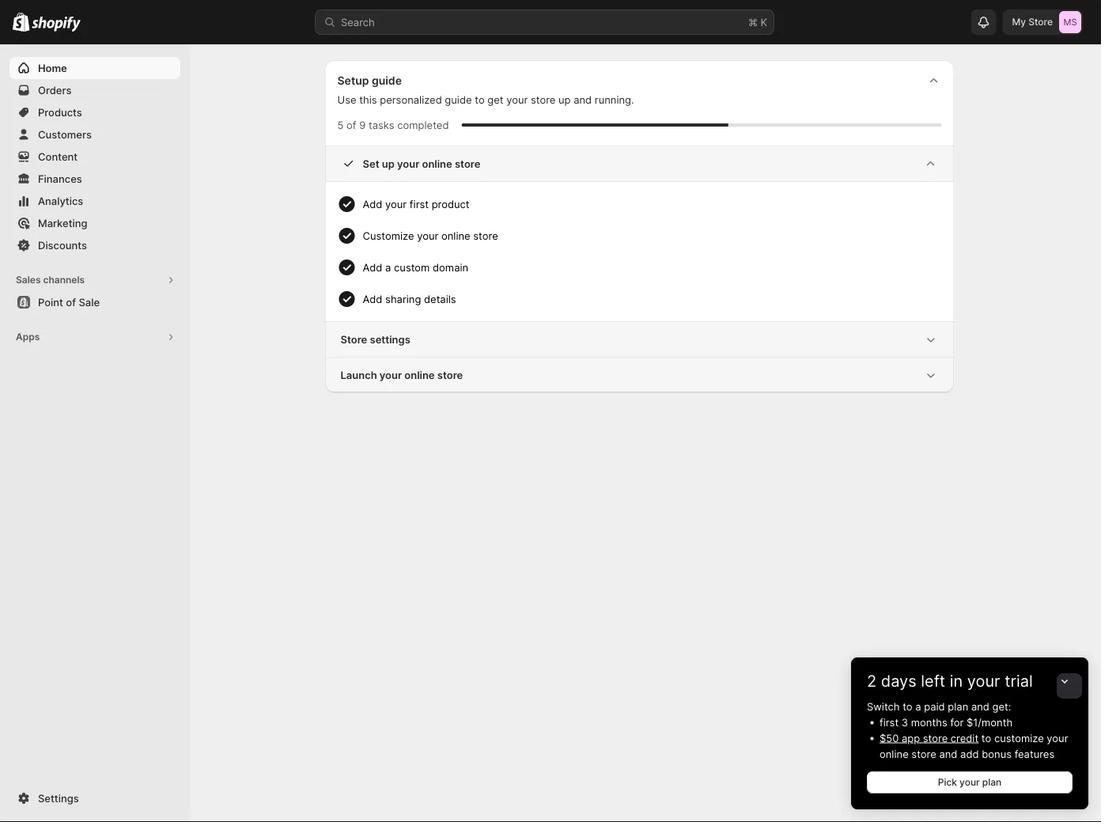 Task type: locate. For each thing, give the bounding box(es) containing it.
apps
[[16, 331, 40, 343]]

store inside to customize your online store and add bonus features
[[912, 748, 937, 760]]

bonus
[[982, 748, 1012, 760]]

0 vertical spatial guide
[[372, 74, 402, 87]]

1 vertical spatial and
[[972, 700, 990, 712]]

first left product
[[410, 198, 429, 210]]

1 vertical spatial to
[[903, 700, 913, 712]]

running.
[[595, 93, 634, 106]]

0 horizontal spatial store
[[341, 333, 367, 345]]

a left paid on the bottom right of page
[[916, 700, 921, 712]]

1 horizontal spatial and
[[939, 748, 958, 760]]

store
[[531, 93, 556, 106], [455, 157, 481, 170], [473, 229, 498, 242], [437, 369, 463, 381], [923, 732, 948, 744], [912, 748, 937, 760]]

product
[[432, 198, 470, 210]]

online down the $50 at the right bottom of page
[[880, 748, 909, 760]]

0 vertical spatial up
[[559, 93, 571, 106]]

9
[[359, 119, 366, 131]]

a inside 2 days left in your trial element
[[916, 700, 921, 712]]

online inside set up your online store dropdown button
[[422, 157, 452, 170]]

discounts
[[38, 239, 87, 251]]

your inside 'dropdown button'
[[385, 198, 407, 210]]

personalized
[[380, 93, 442, 106]]

add down customize
[[363, 261, 382, 273]]

plan down bonus
[[983, 777, 1002, 788]]

days
[[881, 671, 917, 691]]

1 horizontal spatial of
[[347, 119, 356, 131]]

⌘ k
[[748, 16, 767, 28]]

2 horizontal spatial and
[[972, 700, 990, 712]]

your down add your first product
[[417, 229, 439, 242]]

point of sale
[[38, 296, 100, 308]]

2 vertical spatial and
[[939, 748, 958, 760]]

point
[[38, 296, 63, 308]]

add up customize
[[363, 198, 382, 210]]

my store image
[[1059, 11, 1082, 33]]

left
[[921, 671, 946, 691]]

your inside to customize your online store and add bonus features
[[1047, 732, 1069, 744]]

pick
[[938, 777, 957, 788]]

1 horizontal spatial first
[[880, 716, 899, 728]]

for
[[951, 716, 964, 728]]

1 vertical spatial of
[[66, 296, 76, 308]]

add
[[961, 748, 979, 760]]

1 vertical spatial add
[[363, 261, 382, 273]]

1 horizontal spatial guide
[[445, 93, 472, 106]]

plan up for
[[948, 700, 969, 712]]

up inside dropdown button
[[382, 157, 395, 170]]

1 vertical spatial a
[[916, 700, 921, 712]]

0 horizontal spatial first
[[410, 198, 429, 210]]

guide up this
[[372, 74, 402, 87]]

5 of 9 tasks completed
[[337, 119, 449, 131]]

1 horizontal spatial store
[[1029, 16, 1053, 28]]

online inside customize your online store dropdown button
[[441, 229, 470, 242]]

0 vertical spatial add
[[363, 198, 382, 210]]

a left custom
[[385, 261, 391, 273]]

point of sale link
[[9, 291, 180, 313]]

settings
[[38, 792, 79, 804]]

2
[[867, 671, 877, 691]]

0 vertical spatial a
[[385, 261, 391, 273]]

and left add
[[939, 748, 958, 760]]

2 days left in your trial
[[867, 671, 1033, 691]]

up left running.
[[559, 93, 571, 106]]

and
[[574, 93, 592, 106], [972, 700, 990, 712], [939, 748, 958, 760]]

my store
[[1012, 16, 1053, 28]]

shopify image
[[13, 12, 29, 31], [32, 16, 81, 32]]

of left sale
[[66, 296, 76, 308]]

set up your online store
[[363, 157, 481, 170]]

1 horizontal spatial plan
[[983, 777, 1002, 788]]

0 vertical spatial to
[[475, 93, 485, 106]]

0 horizontal spatial plan
[[948, 700, 969, 712]]

to up 3
[[903, 700, 913, 712]]

0 horizontal spatial shopify image
[[13, 12, 29, 31]]

first
[[410, 198, 429, 210], [880, 716, 899, 728]]

your up features
[[1047, 732, 1069, 744]]

customize your online store button
[[363, 220, 942, 252]]

to
[[475, 93, 485, 106], [903, 700, 913, 712], [982, 732, 992, 744]]

add
[[363, 198, 382, 210], [363, 261, 382, 273], [363, 293, 382, 305]]

of
[[347, 119, 356, 131], [66, 296, 76, 308]]

features
[[1015, 748, 1055, 760]]

up
[[559, 93, 571, 106], [382, 157, 395, 170]]

online up domain
[[441, 229, 470, 242]]

add sharing details button
[[363, 283, 942, 315]]

add for add a custom domain
[[363, 261, 382, 273]]

to down the $1/month
[[982, 732, 992, 744]]

sharing
[[385, 293, 421, 305]]

products
[[38, 106, 82, 118]]

1 vertical spatial store
[[341, 333, 367, 345]]

launch your online store
[[341, 369, 463, 381]]

app
[[902, 732, 920, 744]]

paid
[[924, 700, 945, 712]]

store settings
[[341, 333, 410, 345]]

add your first product
[[363, 198, 470, 210]]

details
[[424, 293, 456, 305]]

store
[[1029, 16, 1053, 28], [341, 333, 367, 345]]

0 horizontal spatial up
[[382, 157, 395, 170]]

0 horizontal spatial of
[[66, 296, 76, 308]]

add your first product button
[[363, 188, 942, 220]]

add inside 'dropdown button'
[[363, 198, 382, 210]]

5
[[337, 119, 344, 131]]

and inside to customize your online store and add bonus features
[[939, 748, 958, 760]]

a
[[385, 261, 391, 273], [916, 700, 921, 712]]

your right 'get'
[[506, 93, 528, 106]]

content
[[38, 150, 78, 163]]

add left sharing
[[363, 293, 382, 305]]

add sharing details
[[363, 293, 456, 305]]

1 add from the top
[[363, 198, 382, 210]]

2 add from the top
[[363, 261, 382, 273]]

guide
[[372, 74, 402, 87], [445, 93, 472, 106]]

discounts link
[[9, 234, 180, 256]]

plan
[[948, 700, 969, 712], [983, 777, 1002, 788]]

first left 3
[[880, 716, 899, 728]]

1 horizontal spatial shopify image
[[32, 16, 81, 32]]

finances
[[38, 172, 82, 185]]

0 vertical spatial first
[[410, 198, 429, 210]]

of inside "button"
[[66, 296, 76, 308]]

and up the $1/month
[[972, 700, 990, 712]]

customize
[[363, 229, 414, 242]]

store right my
[[1029, 16, 1053, 28]]

and left running.
[[574, 93, 592, 106]]

your right launch
[[380, 369, 402, 381]]

of for 9
[[347, 119, 356, 131]]

store up launch
[[341, 333, 367, 345]]

to left 'get'
[[475, 93, 485, 106]]

online down settings
[[405, 369, 435, 381]]

2 horizontal spatial to
[[982, 732, 992, 744]]

sales channels button
[[9, 269, 180, 291]]

guide left 'get'
[[445, 93, 472, 106]]

credit
[[951, 732, 979, 744]]

of right the 5
[[347, 119, 356, 131]]

this
[[359, 93, 377, 106]]

$1/month
[[967, 716, 1013, 728]]

2 days left in your trial element
[[851, 699, 1089, 809]]

store inside dropdown button
[[341, 333, 367, 345]]

3 add from the top
[[363, 293, 382, 305]]

1 vertical spatial up
[[382, 157, 395, 170]]

0 vertical spatial of
[[347, 119, 356, 131]]

2 vertical spatial add
[[363, 293, 382, 305]]

setup
[[337, 74, 369, 87]]

online down "completed"
[[422, 157, 452, 170]]

0 horizontal spatial a
[[385, 261, 391, 273]]

your right in
[[967, 671, 1001, 691]]

your
[[506, 93, 528, 106], [397, 157, 420, 170], [385, 198, 407, 210], [417, 229, 439, 242], [380, 369, 402, 381], [967, 671, 1001, 691], [1047, 732, 1069, 744], [960, 777, 980, 788]]

1 horizontal spatial a
[[916, 700, 921, 712]]

your up customize
[[385, 198, 407, 210]]

2 vertical spatial to
[[982, 732, 992, 744]]

0 horizontal spatial guide
[[372, 74, 402, 87]]

$50
[[880, 732, 899, 744]]

add a custom domain
[[363, 261, 469, 273]]

up right set
[[382, 157, 395, 170]]

customize
[[994, 732, 1044, 744]]

1 horizontal spatial up
[[559, 93, 571, 106]]

marketing link
[[9, 212, 180, 234]]

0 vertical spatial store
[[1029, 16, 1053, 28]]

sales
[[16, 274, 41, 286]]

online inside launch your online store dropdown button
[[405, 369, 435, 381]]

1 vertical spatial first
[[880, 716, 899, 728]]

products link
[[9, 101, 180, 123]]

add a custom domain button
[[363, 252, 942, 283]]

first inside 2 days left in your trial element
[[880, 716, 899, 728]]

0 vertical spatial and
[[574, 93, 592, 106]]



Task type: vqa. For each thing, say whether or not it's contained in the screenshot.
get:
yes



Task type: describe. For each thing, give the bounding box(es) containing it.
switch to a paid plan and get:
[[867, 700, 1011, 712]]

completed
[[397, 119, 449, 131]]

0 horizontal spatial to
[[475, 93, 485, 106]]

1 vertical spatial plan
[[983, 777, 1002, 788]]

months
[[911, 716, 948, 728]]

finances link
[[9, 168, 180, 190]]

get
[[488, 93, 504, 106]]

home
[[38, 62, 67, 74]]

your right set
[[397, 157, 420, 170]]

launch your online store button
[[325, 358, 955, 392]]

setup guide
[[337, 74, 402, 87]]

analytics
[[38, 195, 83, 207]]

add for add sharing details
[[363, 293, 382, 305]]

customers
[[38, 128, 92, 140]]

sale
[[79, 296, 100, 308]]

0 horizontal spatial and
[[574, 93, 592, 106]]

$50 app store credit link
[[880, 732, 979, 744]]

your right pick
[[960, 777, 980, 788]]

of for sale
[[66, 296, 76, 308]]

in
[[950, 671, 963, 691]]

pick your plan link
[[867, 771, 1073, 794]]

to inside to customize your online store and add bonus features
[[982, 732, 992, 744]]

online inside to customize your online store and add bonus features
[[880, 748, 909, 760]]

settings
[[370, 333, 410, 345]]

add for add your first product
[[363, 198, 382, 210]]

domain
[[433, 261, 469, 273]]

$50 app store credit
[[880, 732, 979, 744]]

launch
[[341, 369, 377, 381]]

k
[[761, 16, 767, 28]]

marketing
[[38, 217, 87, 229]]

first 3 months for $1/month
[[880, 716, 1013, 728]]

switch
[[867, 700, 900, 712]]

3
[[902, 716, 908, 728]]

set
[[363, 157, 379, 170]]

a inside add a custom domain dropdown button
[[385, 261, 391, 273]]

channels
[[43, 274, 85, 286]]

orders link
[[9, 79, 180, 101]]

set up your online store button
[[325, 146, 955, 181]]

content link
[[9, 146, 180, 168]]

custom
[[394, 261, 430, 273]]

point of sale button
[[0, 291, 190, 313]]

0 vertical spatial plan
[[948, 700, 969, 712]]

1 vertical spatial guide
[[445, 93, 472, 106]]

apps button
[[9, 326, 180, 348]]

use this personalized guide to get your store up and running.
[[337, 93, 634, 106]]

home link
[[9, 57, 180, 79]]

use
[[337, 93, 356, 106]]

customers link
[[9, 123, 180, 146]]

customize your online store
[[363, 229, 498, 242]]

and for switch
[[972, 700, 990, 712]]

analytics link
[[9, 190, 180, 212]]

orders
[[38, 84, 72, 96]]

store settings button
[[325, 322, 955, 357]]

settings link
[[9, 787, 180, 809]]

my
[[1012, 16, 1026, 28]]

first inside 'dropdown button'
[[410, 198, 429, 210]]

pick your plan
[[938, 777, 1002, 788]]

tasks
[[369, 119, 395, 131]]

search
[[341, 16, 375, 28]]

trial
[[1005, 671, 1033, 691]]

1 horizontal spatial to
[[903, 700, 913, 712]]

get:
[[993, 700, 1011, 712]]

to customize your online store and add bonus features
[[880, 732, 1069, 760]]

and for to
[[939, 748, 958, 760]]

sales channels
[[16, 274, 85, 286]]

⌘
[[748, 16, 758, 28]]

2 days left in your trial button
[[851, 657, 1089, 691]]



